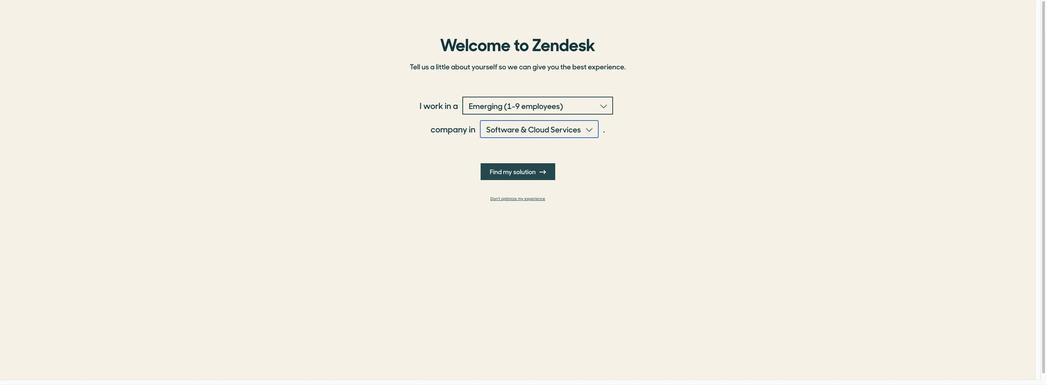 Task type: describe. For each thing, give the bounding box(es) containing it.
welcome to zendesk
[[440, 31, 595, 56]]

about
[[451, 61, 470, 71]]

0 vertical spatial in
[[445, 100, 451, 111]]

don't
[[490, 196, 500, 201]]

best
[[572, 61, 587, 71]]

yourself
[[472, 61, 497, 71]]

zendesk
[[532, 31, 595, 56]]

the
[[560, 61, 571, 71]]

i work in a
[[420, 100, 458, 111]]

1 vertical spatial a
[[453, 100, 458, 111]]

solution
[[513, 167, 536, 176]]

find     my solution
[[490, 167, 537, 176]]

1 horizontal spatial my
[[518, 196, 523, 201]]

welcome
[[440, 31, 511, 56]]

optimize
[[501, 196, 517, 201]]

can
[[519, 61, 531, 71]]

.
[[603, 123, 605, 135]]

company
[[431, 123, 467, 135]]

find     my solution button
[[481, 163, 555, 180]]

arrow right image
[[540, 169, 546, 175]]

experience.
[[588, 61, 626, 71]]

find
[[490, 167, 502, 176]]

company in
[[431, 123, 476, 135]]

you
[[547, 61, 559, 71]]

i
[[420, 100, 422, 111]]

give
[[533, 61, 546, 71]]

us
[[422, 61, 429, 71]]

to
[[514, 31, 529, 56]]



Task type: vqa. For each thing, say whether or not it's contained in the screenshot.
1st Business from left
no



Task type: locate. For each thing, give the bounding box(es) containing it.
don't optimize my experience link
[[406, 196, 630, 201]]

so
[[499, 61, 506, 71]]

tell us a little about yourself so we can give you the best experience.
[[410, 61, 626, 71]]

experience
[[525, 196, 545, 201]]

we
[[508, 61, 518, 71]]

tell
[[410, 61, 420, 71]]

in right work
[[445, 100, 451, 111]]

1 vertical spatial in
[[469, 123, 476, 135]]

a right work
[[453, 100, 458, 111]]

my
[[503, 167, 512, 176], [518, 196, 523, 201]]

my right find
[[503, 167, 512, 176]]

work
[[423, 100, 443, 111]]

in
[[445, 100, 451, 111], [469, 123, 476, 135]]

a right the us
[[430, 61, 435, 71]]

0 horizontal spatial in
[[445, 100, 451, 111]]

my right optimize
[[518, 196, 523, 201]]

0 horizontal spatial my
[[503, 167, 512, 176]]

0 vertical spatial a
[[430, 61, 435, 71]]

don't optimize my experience
[[490, 196, 545, 201]]

0 vertical spatial my
[[503, 167, 512, 176]]

1 vertical spatial my
[[518, 196, 523, 201]]

1 horizontal spatial in
[[469, 123, 476, 135]]

0 horizontal spatial a
[[430, 61, 435, 71]]

a
[[430, 61, 435, 71], [453, 100, 458, 111]]

1 horizontal spatial a
[[453, 100, 458, 111]]

in right the company
[[469, 123, 476, 135]]

my inside button
[[503, 167, 512, 176]]

little
[[436, 61, 450, 71]]



